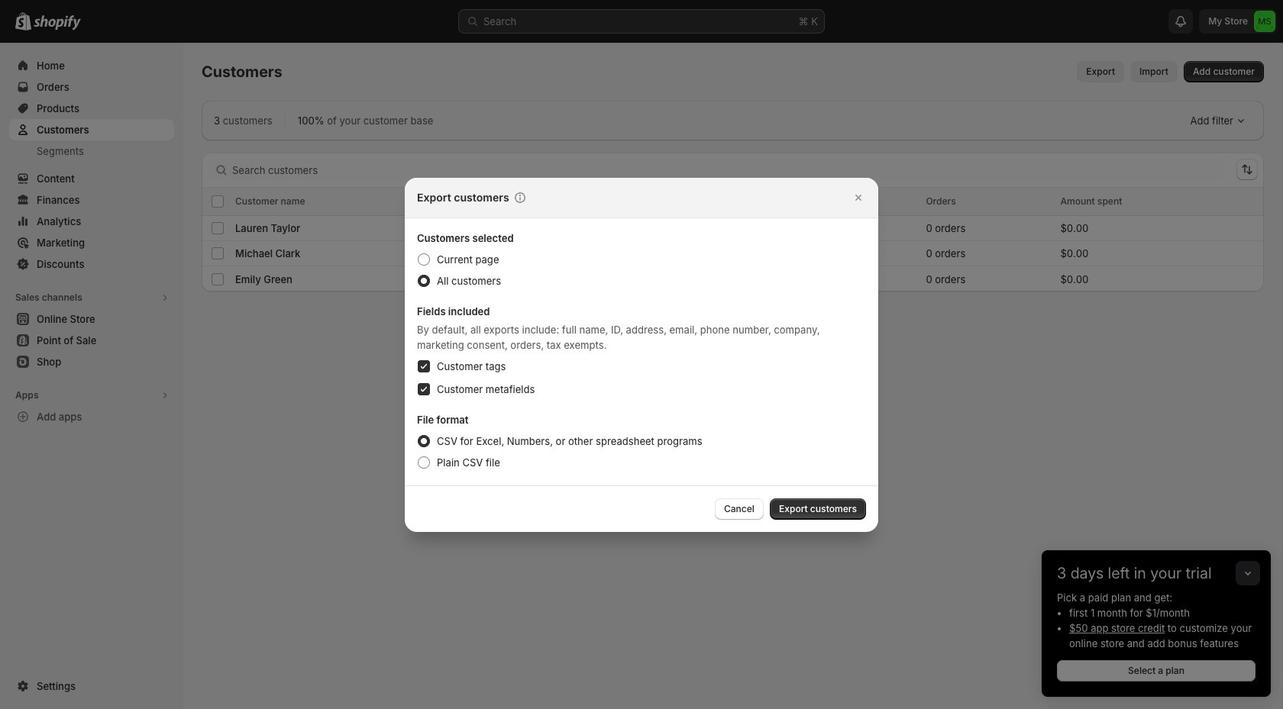 Task type: locate. For each thing, give the bounding box(es) containing it.
dialog
[[0, 178, 1284, 532]]

shopify image
[[34, 15, 81, 31]]



Task type: vqa. For each thing, say whether or not it's contained in the screenshot.
DIALOG
yes



